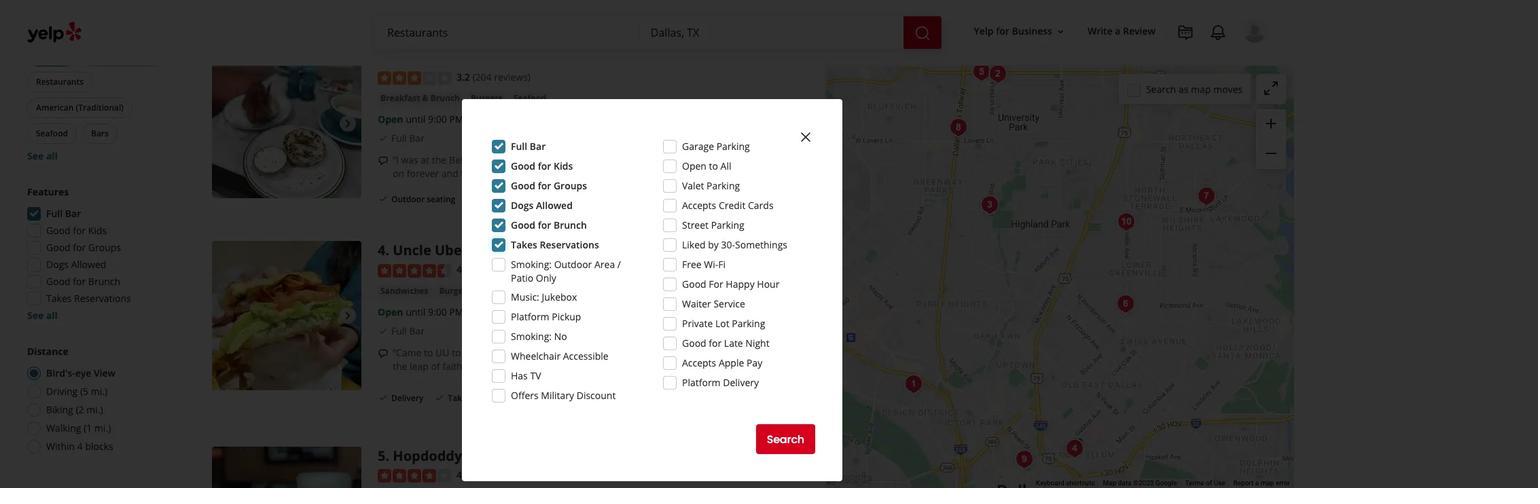Task type: describe. For each thing, give the bounding box(es) containing it.
free wi-fi
[[682, 258, 726, 271]]

zoom out image
[[1263, 146, 1280, 162]]

group containing features
[[23, 186, 169, 323]]

walking (1 mi.)
[[46, 422, 111, 435]]

line
[[673, 154, 689, 167]]

seafood inside group
[[36, 128, 68, 139]]

takeout for delivery
[[448, 393, 480, 404]]

start order link
[[699, 384, 783, 414]]

r+d kitchen image
[[984, 60, 1012, 88]]

16 speech v2 image
[[378, 156, 389, 166]]

sadelles.
[[613, 154, 652, 167]]

(
[[544, 360, 547, 373]]

brunch inside group
[[88, 275, 120, 288]]

user actions element
[[963, 17, 1287, 101]]

pm for uncle uber's
[[449, 306, 464, 319]]

allowed inside search dialog
[[536, 199, 573, 212]]

platform pickup
[[511, 311, 581, 323]]

bar inside group
[[65, 207, 81, 220]]

(2
[[76, 404, 84, 417]]

0 horizontal spatial bars button
[[82, 124, 117, 144]]

open until 9:00 pm for uncle
[[378, 306, 464, 319]]

the inside "i was at the bellagio this last weekend and ate at sadelles. the line for breakfast went on forever and there was over an hour wait. there were ten of us…"
[[654, 154, 671, 167]]

/
[[618, 258, 621, 271]]

shortcuts
[[1066, 480, 1095, 487]]

16 speech v2 image
[[378, 348, 389, 359]]

within 4 blocks
[[46, 440, 113, 453]]

more for 4 . uncle uber's
[[711, 360, 736, 373]]

the crafty irishman image
[[1011, 447, 1038, 474]]

3.2 (204 reviews)
[[457, 70, 531, 83]]

1 vertical spatial was
[[487, 167, 504, 180]]

(5
[[80, 385, 88, 398]]

1 vertical spatial get
[[654, 360, 668, 373]]

discount
[[577, 389, 616, 402]]

1 vertical spatial bars button
[[479, 285, 503, 298]]

2 horizontal spatial the
[[549, 360, 564, 373]]

mi.) for walking (1 mi.)
[[94, 422, 111, 435]]

good for kids inside search dialog
[[511, 160, 573, 173]]

dogs inside search dialog
[[511, 199, 534, 212]]

2 seating from the top
[[427, 194, 456, 205]]

took
[[756, 346, 775, 359]]

seafood button inside group
[[27, 124, 77, 144]]

more link for 3 . sadelle's
[[695, 167, 720, 180]]

parking for street parking
[[711, 219, 745, 232]]

,
[[630, 360, 633, 373]]

uncle uber's link
[[393, 242, 478, 260]]

fi
[[719, 258, 726, 271]]

upon
[[470, 360, 495, 373]]

close image
[[798, 129, 814, 145]]

breakfast & brunch link
[[378, 92, 463, 105]]

faith
[[443, 360, 463, 373]]

slideshow element for 3
[[212, 49, 362, 198]]

hopdoddy burger bar image
[[968, 58, 995, 86]]

&
[[422, 92, 428, 104]]

2 vertical spatial of
[[1206, 480, 1213, 487]]

1 vertical spatial and
[[442, 167, 458, 180]]

restaurants button
[[27, 72, 92, 92]]

were inside "i was at the bellagio this last weekend and ate at sadelles. the line for breakfast went on forever and there was over an hour wait. there were ten of us…"
[[618, 167, 640, 180]]

4.2 (1.4k reviews)
[[457, 469, 533, 482]]

dogs inside group
[[46, 258, 69, 271]]

full inside group
[[46, 207, 63, 220]]

2 vertical spatial reviews)
[[496, 469, 533, 482]]

went
[[751, 154, 773, 167]]

4.2 star rating image
[[378, 470, 451, 483]]

. inside "came to uu to get my burger on ! the reviews on yelp were very promising and i took the leap of faith . upon walking in ( the discreet door) , you get a bar ,…"
[[465, 360, 468, 373]]

brunch inside search dialog
[[554, 219, 587, 232]]

good for groups inside search dialog
[[511, 179, 587, 192]]

forever
[[407, 167, 439, 180]]

you
[[635, 360, 651, 373]]

accepts credit cards
[[682, 199, 774, 212]]

bar up "4.2 (1.4k reviews)"
[[516, 447, 539, 465]]

4.4 star rating image
[[378, 264, 451, 278]]

1 horizontal spatial to
[[452, 346, 461, 359]]

tv
[[530, 370, 541, 383]]

see all for category
[[27, 150, 58, 162]]

order
[[740, 391, 770, 407]]

of inside "came to uu to get my burger on ! the reviews on yelp were very promising and i took the leap of faith . upon walking in ( the discreet door) , you get a bar ,…"
[[431, 360, 440, 373]]

category
[[27, 24, 70, 37]]

private
[[682, 317, 713, 330]]

groups inside group
[[88, 241, 121, 254]]

1 horizontal spatial on
[[529, 346, 540, 359]]

eye
[[75, 367, 91, 380]]

expand map image
[[1263, 80, 1280, 96]]

full inside search dialog
[[511, 140, 527, 153]]

for
[[709, 278, 724, 291]]

2 vertical spatial 16 checkmark v2 image
[[435, 393, 445, 404]]

0 vertical spatial was
[[401, 154, 419, 167]]

valet parking
[[682, 179, 740, 192]]

(204
[[473, 70, 492, 83]]

life's good bar & grill image
[[1113, 209, 1140, 236]]

bar
[[678, 360, 693, 373]]

allowed inside group
[[71, 258, 106, 271]]

write
[[1088, 25, 1113, 38]]

full up "i
[[391, 132, 407, 145]]

restaurants
[[36, 76, 84, 88]]

to for "came
[[424, 346, 433, 359]]

free
[[682, 258, 702, 271]]

platform for platform pickup
[[511, 311, 550, 323]]

chip's old fashioned hamburgers image
[[945, 114, 972, 141]]

google image
[[830, 471, 875, 489]]

rodeo goat image
[[900, 371, 927, 398]]

. for sadelle's
[[386, 49, 390, 67]]

accepts for accepts apple pay
[[682, 357, 716, 370]]

waiter
[[682, 298, 711, 311]]

report
[[1234, 480, 1254, 487]]

"came
[[393, 346, 422, 359]]

takes inside search dialog
[[511, 239, 538, 251]]

there
[[461, 167, 485, 180]]

reviews) for 4 . uncle uber's
[[496, 263, 533, 276]]

uu
[[436, 346, 450, 359]]

open for uncle uber's
[[378, 306, 403, 319]]

sadelle's image
[[976, 192, 1003, 219]]

see all button for category
[[27, 150, 58, 162]]

good for kids inside group
[[46, 224, 107, 237]]

smoking: outdoor area / patio only
[[511, 258, 621, 285]]

uncle uber's image
[[1061, 436, 1088, 463]]

1 seating from the top
[[427, 1, 456, 12]]

liked by 30-somethings
[[682, 239, 788, 251]]

open for sadelle's
[[378, 113, 403, 126]]

google
[[1156, 480, 1177, 487]]

over
[[507, 167, 527, 180]]

all
[[721, 160, 732, 173]]

1 outdoor seating from the top
[[391, 1, 456, 12]]

search dialog
[[0, 0, 1539, 489]]

(1.4k for burger
[[473, 469, 494, 482]]

bars for bottom bars button
[[482, 285, 500, 297]]

next image
[[340, 308, 356, 324]]

music:
[[511, 291, 540, 304]]

pay
[[747, 357, 763, 370]]

start
[[712, 391, 737, 407]]

open inside search dialog
[[682, 160, 707, 173]]

an
[[529, 167, 540, 180]]

0 vertical spatial outdoor
[[391, 1, 425, 12]]

0 horizontal spatial the
[[393, 360, 407, 373]]

16 chevron down v2 image
[[1055, 26, 1066, 37]]

map
[[1103, 480, 1117, 487]]

mi.) for biking (2 mi.)
[[86, 404, 103, 417]]

by
[[708, 239, 719, 251]]

ellum
[[556, 285, 581, 298]]

1 vertical spatial takeout
[[537, 194, 569, 205]]

smoking: for smoking: no
[[511, 330, 552, 343]]

bars link
[[479, 285, 503, 298]]

burgers button for breakfast & brunch
[[468, 92, 505, 105]]

driving (5 mi.)
[[46, 385, 107, 398]]

4.4
[[457, 263, 470, 276]]

happy
[[726, 278, 755, 291]]

mi.) for driving (5 mi.)
[[91, 385, 107, 398]]

2 vertical spatial delivery
[[391, 393, 424, 404]]

open until 9:00 pm for sadelle's
[[378, 113, 464, 126]]

breakfast
[[707, 154, 749, 167]]

all for category
[[46, 150, 58, 162]]

burgers link for sandwiches
[[437, 285, 474, 298]]

hopdoddy burger bar link
[[393, 447, 539, 465]]

yelp inside button
[[974, 25, 994, 38]]

keyboard
[[1036, 480, 1065, 487]]

accepts apple pay
[[682, 357, 763, 370]]

wheelchair accessible
[[511, 350, 609, 363]]

3 . sadelle's
[[378, 49, 451, 67]]

group containing category
[[24, 24, 169, 163]]

were inside "came to uu to get my burger on ! the reviews on yelp were very promising and i took the leap of faith . upon walking in ( the discreet door) , you get a bar ,…"
[[638, 346, 660, 359]]

parking for garage parking
[[717, 140, 750, 153]]

report a map error link
[[1234, 480, 1291, 487]]

map region
[[789, 7, 1311, 489]]

sadelle's link
[[393, 49, 451, 67]]

review
[[1123, 25, 1156, 38]]

. for hopdoddy
[[386, 447, 390, 465]]

error
[[1276, 480, 1291, 487]]

0 horizontal spatial 4
[[77, 440, 83, 453]]

parking for valet parking
[[707, 179, 740, 192]]

30-
[[721, 239, 735, 251]]

hour
[[543, 167, 564, 180]]

moves
[[1214, 83, 1243, 95]]

$$
[[508, 285, 519, 298]]

has
[[511, 370, 528, 383]]

start order
[[712, 391, 770, 407]]

there
[[590, 167, 616, 180]]

a for report
[[1256, 480, 1259, 487]]

more link for 4 . uncle uber's
[[711, 360, 736, 373]]

for inside button
[[996, 25, 1010, 38]]

reviews) for 3 . sadelle's
[[494, 70, 531, 83]]

bar up "came
[[409, 325, 425, 338]]

©2023
[[1134, 480, 1154, 487]]

accepts for accepts credit cards
[[682, 199, 716, 212]]

street parking
[[682, 219, 745, 232]]

good for groups inside group
[[46, 241, 121, 254]]

search for search as map moves
[[1146, 83, 1177, 95]]

bar inside search dialog
[[530, 140, 546, 153]]

service
[[714, 298, 745, 311]]

pickup
[[552, 311, 581, 323]]

brunch inside button
[[431, 92, 460, 104]]

1 horizontal spatial delivery
[[480, 194, 512, 205]]

valet
[[682, 179, 704, 192]]

ate
[[585, 154, 599, 167]]

reviews
[[567, 346, 600, 359]]

0 vertical spatial get
[[464, 346, 477, 359]]

uncle
[[393, 242, 431, 260]]

5
[[378, 447, 386, 465]]

all for features
[[46, 309, 58, 322]]



Task type: locate. For each thing, give the bounding box(es) containing it.
groups inside search dialog
[[554, 179, 587, 192]]

reviews) up seafood link
[[494, 70, 531, 83]]

1 horizontal spatial get
[[654, 360, 668, 373]]

2 open until 9:00 pm from the top
[[378, 306, 464, 319]]

"came to uu to get my burger on ! the reviews on yelp were very promising and i took the leap of faith . upon walking in ( the discreet door) , you get a bar ,…"
[[393, 346, 775, 373]]

map for error
[[1261, 480, 1275, 487]]

0 vertical spatial burgers link
[[468, 92, 505, 105]]

terms of use
[[1186, 480, 1226, 487]]

projects image
[[1178, 24, 1194, 41]]

to inside search dialog
[[709, 160, 718, 173]]

the right ! on the bottom left
[[548, 346, 564, 359]]

1 vertical spatial good for groups
[[46, 241, 121, 254]]

parking up night at bottom
[[732, 317, 765, 330]]

no
[[554, 330, 567, 343]]

outdoor seating down "forever"
[[391, 194, 456, 205]]

outdoor inside smoking: outdoor area / patio only
[[554, 258, 592, 271]]

9:00 down "sandwiches" link
[[428, 306, 447, 319]]

burgers
[[471, 92, 503, 104], [439, 285, 471, 297]]

smoking: up the 'patio'
[[511, 258, 552, 271]]

see up distance
[[27, 309, 44, 322]]

to right uu
[[452, 346, 461, 359]]

private lot parking
[[682, 317, 765, 330]]

1 horizontal spatial bars
[[482, 285, 500, 297]]

0 vertical spatial platform
[[511, 311, 550, 323]]

the inside "i was at the bellagio this last weekend and ate at sadelles. the line for breakfast went on forever and there was over an hour wait. there were ten of us…"
[[432, 154, 447, 167]]

see all button
[[27, 150, 58, 162], [27, 309, 58, 322]]

1 horizontal spatial search
[[1146, 83, 1177, 95]]

a right report
[[1256, 480, 1259, 487]]

burgers button down (204
[[468, 92, 505, 105]]

see all button for features
[[27, 309, 58, 322]]

the inside "came to uu to get my burger on ! the reviews on yelp were very promising and i took the leap of faith . upon walking in ( the discreet door) , you get a bar ,…"
[[548, 346, 564, 359]]

seafood down 3.2 (204 reviews)
[[514, 92, 546, 104]]

of
[[660, 167, 668, 180], [431, 360, 440, 373], [1206, 480, 1213, 487]]

16 checkmark v2 image
[[378, 1, 389, 12], [466, 1, 477, 12], [378, 194, 389, 204], [378, 393, 389, 404]]

burgers button down 4.4
[[437, 285, 474, 298]]

1 vertical spatial burgers button
[[437, 285, 474, 298]]

0 horizontal spatial delivery
[[391, 393, 424, 404]]

2 until from the top
[[406, 306, 426, 319]]

search as map moves
[[1146, 83, 1243, 95]]

seating down "forever"
[[427, 194, 456, 205]]

platform for platform delivery
[[682, 377, 721, 389]]

burger
[[466, 447, 512, 465]]

ten
[[643, 167, 657, 180]]

allowed
[[536, 199, 573, 212], [71, 258, 106, 271]]

good
[[511, 160, 536, 173], [511, 179, 536, 192], [511, 219, 536, 232], [46, 224, 70, 237], [46, 241, 70, 254], [46, 275, 70, 288], [682, 278, 707, 291], [682, 337, 707, 350]]

to left uu
[[424, 346, 433, 359]]

more
[[695, 167, 720, 180], [711, 360, 736, 373]]

more up the platform delivery
[[711, 360, 736, 373]]

1 horizontal spatial of
[[660, 167, 668, 180]]

my
[[480, 346, 494, 359]]

16 checkmark v2 image for 3
[[378, 133, 389, 144]]

weekend
[[523, 154, 563, 167]]

dogs allowed inside group
[[46, 258, 106, 271]]

delivery
[[480, 194, 512, 205], [723, 377, 759, 389], [391, 393, 424, 404]]

0 vertical spatial dogs
[[511, 199, 534, 212]]

1 horizontal spatial seafood button
[[511, 92, 549, 105]]

yelp for business button
[[969, 19, 1072, 44]]

1 vertical spatial 9:00
[[428, 306, 447, 319]]

area
[[595, 258, 615, 271]]

None search field
[[377, 16, 944, 49]]

16 checkmark v2 image up 16 speech v2 icon
[[378, 326, 389, 337]]

1 horizontal spatial takes
[[511, 239, 538, 251]]

0 horizontal spatial of
[[431, 360, 440, 373]]

0 horizontal spatial platform
[[511, 311, 550, 323]]

a for write
[[1115, 25, 1121, 38]]

. up 3.2 star rating image
[[386, 49, 390, 67]]

9:00 for sadelle's
[[428, 113, 447, 126]]

outdoor seating up sadelle's
[[391, 1, 456, 12]]

1 see all button from the top
[[27, 150, 58, 162]]

yelp up ,
[[617, 346, 636, 359]]

1 vertical spatial good for kids
[[46, 224, 107, 237]]

2 slideshow element from the top
[[212, 242, 362, 391]]

were down sadelles. on the left
[[618, 167, 640, 180]]

map data ©2023 google
[[1103, 480, 1177, 487]]

0 vertical spatial reviews)
[[494, 70, 531, 83]]

reservations inside search dialog
[[540, 239, 599, 251]]

the right (
[[549, 360, 564, 373]]

1 horizontal spatial seafood
[[514, 92, 546, 104]]

seafood button down 3.2 (204 reviews)
[[511, 92, 549, 105]]

0 vertical spatial mi.)
[[91, 385, 107, 398]]

0 vertical spatial more
[[695, 167, 720, 180]]

more link left the all
[[695, 167, 720, 180]]

1 previous image from the top
[[217, 115, 234, 132]]

seating up sadelle's "link"
[[427, 1, 456, 12]]

2 pm from the top
[[449, 306, 464, 319]]

2 vertical spatial takeout
[[448, 393, 480, 404]]

outdoor
[[391, 1, 425, 12], [391, 194, 425, 205], [554, 258, 592, 271]]

0 vertical spatial pm
[[449, 113, 464, 126]]

yelp up hopdoddy burger bar icon
[[974, 25, 994, 38]]

9:00 down &
[[428, 113, 447, 126]]

1 horizontal spatial yelp
[[974, 25, 994, 38]]

yelp for business
[[974, 25, 1053, 38]]

night
[[746, 337, 770, 350]]

1 horizontal spatial and
[[566, 154, 583, 167]]

1 all from the top
[[46, 150, 58, 162]]

1 vertical spatial more
[[711, 360, 736, 373]]

until for sadelle's
[[406, 113, 426, 126]]

0 vertical spatial 9:00
[[428, 113, 447, 126]]

0 vertical spatial until
[[406, 113, 426, 126]]

terms of use link
[[1186, 480, 1226, 487]]

were up you
[[638, 346, 660, 359]]

see all button up distance
[[27, 309, 58, 322]]

until for uncle
[[406, 306, 426, 319]]

1 vertical spatial platform
[[682, 377, 721, 389]]

0 horizontal spatial at
[[421, 154, 430, 167]]

smoking: for smoking: outdoor area / patio only
[[511, 258, 552, 271]]

discreet
[[566, 360, 601, 373]]

2 (1.4k from the top
[[473, 469, 494, 482]]

delivery down over
[[480, 194, 512, 205]]

1 horizontal spatial at
[[602, 154, 610, 167]]

bars inside group
[[91, 128, 109, 139]]

1 horizontal spatial brunch
[[431, 92, 460, 104]]

see all for features
[[27, 309, 58, 322]]

(1.4k right 4.4
[[473, 263, 494, 276]]

1 until from the top
[[406, 113, 426, 126]]

search inside button
[[767, 432, 805, 448]]

as
[[1179, 83, 1189, 95]]

seating
[[427, 1, 456, 12], [427, 194, 456, 205]]

a inside "came to uu to get my burger on ! the reviews on yelp were very promising and i took the leap of faith . upon walking in ( the discreet door) , you get a bar ,…"
[[670, 360, 676, 373]]

kids inside search dialog
[[554, 160, 573, 173]]

platform
[[511, 311, 550, 323], [682, 377, 721, 389]]

2 outdoor seating from the top
[[391, 194, 456, 205]]

(1.4k right 4.2
[[473, 469, 494, 482]]

search
[[1146, 83, 1177, 95], [767, 432, 805, 448]]

2 horizontal spatial on
[[603, 346, 614, 359]]

was down this
[[487, 167, 504, 180]]

slideshow element for 4
[[212, 242, 362, 391]]

mi.) right (2
[[86, 404, 103, 417]]

takes reservations up distance
[[46, 292, 131, 305]]

kids inside group
[[88, 224, 107, 237]]

on up the door)
[[603, 346, 614, 359]]

open until 9:00 pm down breakfast & brunch button
[[378, 113, 464, 126]]

pm for sadelle's
[[449, 113, 464, 126]]

of inside "i was at the bellagio this last weekend and ate at sadelles. the line for breakfast went on forever and there was over an hour wait. there were ten of us…"
[[660, 167, 668, 180]]

0 horizontal spatial good for brunch
[[46, 275, 120, 288]]

3
[[378, 49, 386, 67]]

on inside "i was at the bellagio this last weekend and ate at sadelles. the line for breakfast went on forever and there was over an hour wait. there were ten of us…"
[[393, 167, 404, 180]]

search for search
[[767, 432, 805, 448]]

1 horizontal spatial was
[[487, 167, 504, 180]]

walking
[[46, 422, 81, 435]]

map left the error
[[1261, 480, 1275, 487]]

for inside "i was at the bellagio this last weekend and ate at sadelles. the line for breakfast went on forever and there was over an hour wait. there were ten of us…"
[[692, 154, 704, 167]]

full up last
[[511, 140, 527, 153]]

map right as
[[1191, 83, 1211, 95]]

"i
[[393, 154, 399, 167]]

0 vertical spatial good for kids
[[511, 160, 573, 173]]

see for category
[[27, 150, 44, 162]]

1 vertical spatial delivery
[[723, 377, 759, 389]]

burgers link
[[468, 92, 505, 105], [437, 285, 474, 298]]

accepts up the platform delivery
[[682, 357, 716, 370]]

see for features
[[27, 309, 44, 322]]

bar up "forever"
[[409, 132, 425, 145]]

0 vertical spatial reservations
[[540, 239, 599, 251]]

breakfast
[[381, 92, 420, 104]]

0 vertical spatial open until 9:00 pm
[[378, 113, 464, 126]]

0 vertical spatial dogs allowed
[[511, 199, 573, 212]]

yelp
[[974, 25, 994, 38], [617, 346, 636, 359]]

1 vertical spatial takes
[[46, 292, 72, 305]]

(1.4k for uber's
[[473, 263, 494, 276]]

door)
[[604, 360, 628, 373]]

sadelle's image
[[212, 49, 362, 198]]

1 vertical spatial a
[[670, 360, 676, 373]]

outdoor up 3 . sadelle's
[[391, 1, 425, 12]]

1 9:00 from the top
[[428, 113, 447, 126]]

2 see all from the top
[[27, 309, 58, 322]]

uncle uber's image
[[212, 242, 362, 391]]

0 vertical spatial and
[[566, 154, 583, 167]]

0 vertical spatial good for brunch
[[511, 219, 587, 232]]

burgers for seafood
[[471, 92, 503, 104]]

takes
[[511, 239, 538, 251], [46, 292, 72, 305]]

full bar down features
[[46, 207, 81, 220]]

burgers link down (204
[[468, 92, 505, 105]]

2 accepts from the top
[[682, 357, 716, 370]]

4 down walking (1 mi.)
[[77, 440, 83, 453]]

1 horizontal spatial groups
[[554, 179, 587, 192]]

1 vertical spatial takes reservations
[[46, 292, 131, 305]]

more for 3 . sadelle's
[[695, 167, 720, 180]]

option group
[[23, 345, 169, 458]]

takeout for outdoor seating
[[480, 1, 512, 12]]

1 smoking: from the top
[[511, 258, 552, 271]]

1 vertical spatial outdoor
[[391, 194, 425, 205]]

1 vertical spatial mi.)
[[86, 404, 103, 417]]

1 horizontal spatial kids
[[554, 160, 573, 173]]

full bar inside search dialog
[[511, 140, 546, 153]]

groups
[[554, 179, 587, 192], [88, 241, 121, 254]]

last
[[505, 154, 521, 167]]

0 vertical spatial the
[[654, 154, 671, 167]]

at
[[421, 154, 430, 167], [602, 154, 610, 167]]

group
[[24, 24, 169, 163], [1257, 109, 1287, 169], [23, 186, 169, 323]]

1 vertical spatial good for brunch
[[46, 275, 120, 288]]

1 vertical spatial open
[[682, 160, 707, 173]]

were
[[618, 167, 640, 180], [638, 346, 660, 359]]

accepts
[[682, 199, 716, 212], [682, 357, 716, 370]]

bellagio
[[449, 154, 484, 167]]

2 see from the top
[[27, 309, 44, 322]]

1 vertical spatial map
[[1261, 480, 1275, 487]]

more link
[[695, 167, 720, 180], [711, 360, 736, 373]]

9:00 for uncle
[[428, 306, 447, 319]]

biking
[[46, 404, 73, 417]]

0 vertical spatial see
[[27, 150, 44, 162]]

full bar inside group
[[46, 207, 81, 220]]

open down breakfast
[[378, 113, 403, 126]]

1 vertical spatial reviews)
[[496, 263, 533, 276]]

0 vertical spatial takes
[[511, 239, 538, 251]]

seafood link
[[511, 92, 549, 105]]

good for groups down weekend
[[511, 179, 587, 192]]

get left my
[[464, 346, 477, 359]]

1 at from the left
[[421, 154, 430, 167]]

breakfast & brunch button
[[378, 92, 463, 105]]

accessible
[[563, 350, 609, 363]]

1 slideshow element from the top
[[212, 49, 362, 198]]

1 vertical spatial brunch
[[554, 219, 587, 232]]

1 vertical spatial see all button
[[27, 309, 58, 322]]

1 vertical spatial burgers
[[439, 285, 471, 297]]

2 horizontal spatial brunch
[[554, 219, 587, 232]]

data
[[1119, 480, 1132, 487]]

open until 9:00 pm down sandwiches "button"
[[378, 306, 464, 319]]

16 checkmark v2 image for 4
[[378, 326, 389, 337]]

takes reservations up smoking: outdoor area / patio only
[[511, 239, 599, 251]]

full up "came
[[391, 325, 407, 338]]

1 vertical spatial smoking:
[[511, 330, 552, 343]]

smoking: inside smoking: outdoor area / patio only
[[511, 258, 552, 271]]

search image
[[914, 25, 931, 41]]

next image
[[340, 115, 356, 132]]

0 horizontal spatial seafood button
[[27, 124, 77, 144]]

the down "came
[[393, 360, 407, 373]]

0 vertical spatial brunch
[[431, 92, 460, 104]]

smoking:
[[511, 258, 552, 271], [511, 330, 552, 343]]

1 accepts from the top
[[682, 199, 716, 212]]

16 checkmark v2 image
[[378, 133, 389, 144], [378, 326, 389, 337], [435, 393, 445, 404]]

4 left uncle
[[378, 242, 386, 260]]

good for brunch inside search dialog
[[511, 219, 587, 232]]

to
[[709, 160, 718, 173], [424, 346, 433, 359], [452, 346, 461, 359]]

seafood button down the american
[[27, 124, 77, 144]]

1 horizontal spatial 4
[[378, 242, 386, 260]]

2 horizontal spatial delivery
[[723, 377, 759, 389]]

only
[[536, 272, 557, 285]]

previous image for 4
[[217, 308, 234, 324]]

has tv
[[511, 370, 541, 383]]

parking down the all
[[707, 179, 740, 192]]

bars button down 4.4 (1.4k reviews) at the bottom of the page
[[479, 285, 503, 298]]

outdoor down "forever"
[[391, 194, 425, 205]]

seafood inside seafood link
[[514, 92, 546, 104]]

hillside tavern image
[[1193, 183, 1220, 210]]

option group containing distance
[[23, 345, 169, 458]]

all up features
[[46, 150, 58, 162]]

was
[[401, 154, 419, 167], [487, 167, 504, 180]]

good for kids
[[511, 160, 573, 173], [46, 224, 107, 237]]

1 vertical spatial previous image
[[217, 308, 234, 324]]

yelp inside "came to uu to get my burger on ! the reviews on yelp were very promising and i took the leap of faith . upon walking in ( the discreet door) , you get a bar ,…"
[[617, 346, 636, 359]]

1 vertical spatial seafood
[[36, 128, 68, 139]]

reservations inside group
[[74, 292, 131, 305]]

1 horizontal spatial bars button
[[479, 285, 503, 298]]

takes reservations inside group
[[46, 292, 131, 305]]

0 horizontal spatial groups
[[88, 241, 121, 254]]

3.2 star rating image
[[378, 71, 451, 85]]

reviews) up $$
[[496, 263, 533, 276]]

at up "forever"
[[421, 154, 430, 167]]

notifications image
[[1210, 24, 1227, 41]]

0 vertical spatial were
[[618, 167, 640, 180]]

at right the 'ate'
[[602, 154, 610, 167]]

open down sandwiches "button"
[[378, 306, 403, 319]]

burgers for bars
[[439, 285, 471, 297]]

. left uncle
[[386, 242, 390, 260]]

1 vertical spatial seating
[[427, 194, 456, 205]]

hour
[[757, 278, 780, 291]]

full bar up "i
[[391, 132, 425, 145]]

patio
[[511, 272, 534, 285]]

1 vertical spatial dogs
[[46, 258, 69, 271]]

wheelchair
[[511, 350, 561, 363]]

1 vertical spatial the
[[548, 346, 564, 359]]

0 vertical spatial search
[[1146, 83, 1177, 95]]

to left the all
[[709, 160, 718, 173]]

alamo club image
[[1112, 291, 1139, 318]]

2 previous image from the top
[[217, 308, 234, 324]]

16 checkmark v2 image up 16 speech v2 image
[[378, 133, 389, 144]]

(1
[[84, 422, 92, 435]]

of right the ten
[[660, 167, 668, 180]]

2 9:00 from the top
[[428, 306, 447, 319]]

0 vertical spatial a
[[1115, 25, 1121, 38]]

0 vertical spatial burgers button
[[468, 92, 505, 105]]

2 vertical spatial outdoor
[[554, 258, 592, 271]]

delivery up start order
[[723, 377, 759, 389]]

1 horizontal spatial reservations
[[540, 239, 599, 251]]

2 all from the top
[[46, 309, 58, 322]]

see all button up features
[[27, 150, 58, 162]]

zoom in image
[[1263, 115, 1280, 132]]

good for late night
[[682, 337, 770, 350]]

bars for leftmost bars button
[[91, 128, 109, 139]]

takes reservations inside search dialog
[[511, 239, 599, 251]]

and down "bellagio"
[[442, 167, 458, 180]]

the up the ten
[[654, 154, 671, 167]]

full bar up "came
[[391, 325, 425, 338]]

1 vertical spatial outdoor seating
[[391, 194, 456, 205]]

offers military discount
[[511, 389, 616, 402]]

0 horizontal spatial reservations
[[74, 292, 131, 305]]

more left the all
[[695, 167, 720, 180]]

2 vertical spatial a
[[1256, 480, 1259, 487]]

and inside "came to uu to get my burger on ! the reviews on yelp were very promising and i took the leap of faith . upon walking in ( the discreet door) , you get a bar ,…"
[[731, 346, 748, 359]]

and up wait.
[[566, 154, 583, 167]]

the up "forever"
[[432, 154, 447, 167]]

map for moves
[[1191, 83, 1211, 95]]

see up features
[[27, 150, 44, 162]]

garage parking
[[682, 140, 750, 153]]

1 pm from the top
[[449, 113, 464, 126]]

search left as
[[1146, 83, 1177, 95]]

bars down (traditional)
[[91, 128, 109, 139]]

see all
[[27, 150, 58, 162], [27, 309, 58, 322]]

all up distance
[[46, 309, 58, 322]]

to for open
[[709, 160, 718, 173]]

get
[[464, 346, 477, 359], [654, 360, 668, 373]]

in
[[533, 360, 541, 373]]

1 vertical spatial reservations
[[74, 292, 131, 305]]

previous image
[[217, 115, 234, 132], [217, 308, 234, 324]]

. for uncle
[[386, 242, 390, 260]]

burgers link for breakfast & brunch
[[468, 92, 505, 105]]

1 horizontal spatial dogs
[[511, 199, 534, 212]]

(1.4k
[[473, 263, 494, 276], [473, 469, 494, 482]]

pm down breakfast & brunch button
[[449, 113, 464, 126]]

bird's-eye view
[[46, 367, 116, 380]]

0 vertical spatial of
[[660, 167, 668, 180]]

1 open until 9:00 pm from the top
[[378, 113, 464, 126]]

takes up distance
[[46, 292, 72, 305]]

credit
[[719, 199, 746, 212]]

apple
[[719, 357, 744, 370]]

2 see all button from the top
[[27, 309, 58, 322]]

kids
[[554, 160, 573, 173], [88, 224, 107, 237]]

1 see from the top
[[27, 150, 44, 162]]

1 horizontal spatial takes reservations
[[511, 239, 599, 251]]

1 (1.4k from the top
[[473, 263, 494, 276]]

burgers button for sandwiches
[[437, 285, 474, 298]]

search down order
[[767, 432, 805, 448]]

platform down music:
[[511, 311, 550, 323]]

sadelle's
[[393, 49, 451, 67]]

slideshow element
[[212, 49, 362, 198], [212, 242, 362, 391]]

2 smoking: from the top
[[511, 330, 552, 343]]

parking down accepts credit cards
[[711, 219, 745, 232]]

dogs allowed
[[511, 199, 573, 212], [46, 258, 106, 271]]

biking (2 mi.)
[[46, 404, 103, 417]]

pm down 4.4
[[449, 306, 464, 319]]

write a review link
[[1083, 19, 1161, 44]]

distance
[[27, 345, 69, 358]]

all
[[46, 150, 58, 162], [46, 309, 58, 322]]

until down sandwiches "button"
[[406, 306, 426, 319]]

leap
[[410, 360, 429, 373]]

parking up breakfast
[[717, 140, 750, 153]]

0 vertical spatial seafood
[[514, 92, 546, 104]]

1 vertical spatial more link
[[711, 360, 736, 373]]

previous image for 3
[[217, 115, 234, 132]]

was right "i
[[401, 154, 419, 167]]

good for brunch inside group
[[46, 275, 120, 288]]

on left ! on the bottom left
[[529, 346, 540, 359]]

of down uu
[[431, 360, 440, 373]]

dogs allowed inside search dialog
[[511, 199, 573, 212]]

blocks
[[85, 440, 113, 453]]

of left use
[[1206, 480, 1213, 487]]

0 horizontal spatial to
[[424, 346, 433, 359]]

0 horizontal spatial map
[[1191, 83, 1211, 95]]

good for happy hour
[[682, 278, 780, 291]]

see all up features
[[27, 150, 58, 162]]

delivery inside search dialog
[[723, 377, 759, 389]]

. right faith
[[465, 360, 468, 373]]

smoking: up wheelchair
[[511, 330, 552, 343]]

0 horizontal spatial get
[[464, 346, 477, 359]]

bars button down (traditional)
[[82, 124, 117, 144]]

1 vertical spatial bars
[[482, 285, 500, 297]]

1 see all from the top
[[27, 150, 58, 162]]

reservations
[[540, 239, 599, 251], [74, 292, 131, 305]]

0 horizontal spatial kids
[[88, 224, 107, 237]]

a left bar
[[670, 360, 676, 373]]

seafood down the american
[[36, 128, 68, 139]]

0 horizontal spatial good for kids
[[46, 224, 107, 237]]

2 at from the left
[[602, 154, 610, 167]]

2 horizontal spatial and
[[731, 346, 748, 359]]

0 horizontal spatial takes
[[46, 292, 72, 305]]

1 vertical spatial kids
[[88, 224, 107, 237]]



Task type: vqa. For each thing, say whether or not it's contained in the screenshot.
LOVE for Helpful 0
no



